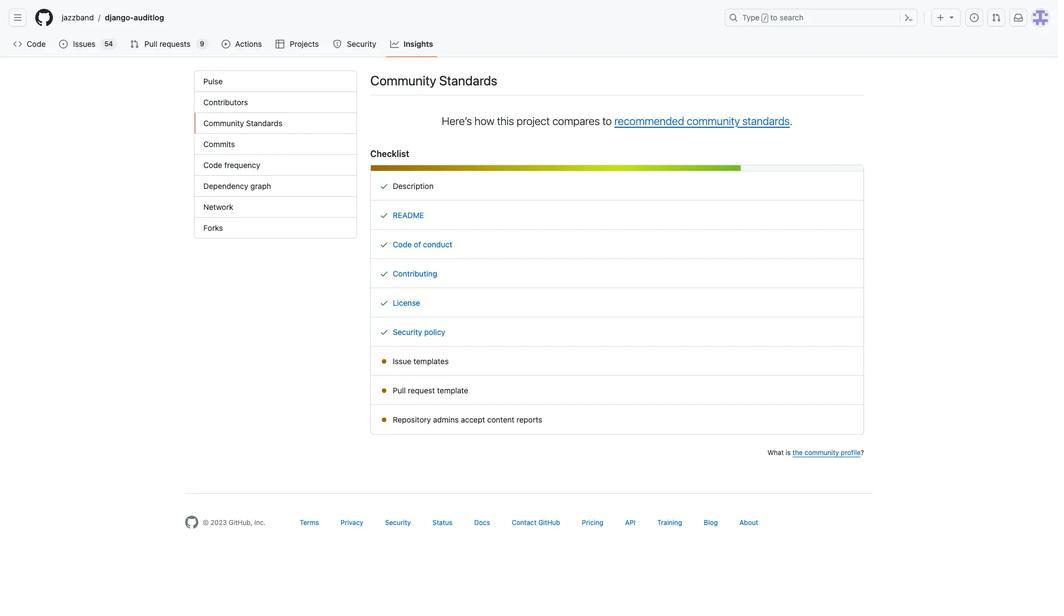 Task type: locate. For each thing, give the bounding box(es) containing it.
added image left description
[[380, 182, 389, 191]]

0 horizontal spatial pull
[[144, 39, 157, 49]]

pull request template
[[391, 386, 468, 395]]

training link
[[657, 519, 682, 527]]

standards inside insights element
[[246, 119, 282, 128]]

added image
[[380, 182, 389, 191], [380, 211, 389, 220], [380, 240, 389, 249], [380, 328, 389, 337]]

security link
[[329, 36, 382, 52], [385, 519, 411, 527]]

code right code image
[[27, 39, 46, 49]]

0 vertical spatial added image
[[380, 270, 389, 278]]

pull
[[144, 39, 157, 49], [393, 386, 406, 395]]

1 added image from the top
[[380, 182, 389, 191]]

actions link
[[217, 36, 267, 52]]

community left the standards
[[687, 115, 740, 127]]

community inside insights element
[[203, 119, 244, 128]]

54
[[104, 40, 113, 48]]

security left status link
[[385, 519, 411, 527]]

pricing
[[582, 519, 604, 527]]

community
[[687, 115, 740, 127], [805, 449, 839, 457]]

insights element
[[194, 71, 357, 239]]

blog link
[[704, 519, 718, 527]]

repository
[[393, 415, 431, 424]]

0 vertical spatial security
[[347, 39, 376, 49]]

here's how this project compares to recommended community standards .
[[442, 115, 793, 127]]

code frequency
[[203, 160, 260, 170]]

issue opened image
[[970, 13, 979, 22]]

community standards inside insights element
[[203, 119, 282, 128]]

not added yet image up not added yet icon
[[380, 386, 389, 395]]

security policy
[[393, 327, 445, 337]]

1 vertical spatial added image
[[380, 299, 389, 308]]

code left of
[[393, 240, 412, 249]]

homepage image
[[35, 9, 53, 26]]

security link left status link
[[385, 519, 411, 527]]

2 horizontal spatial code
[[393, 240, 412, 249]]

forks
[[203, 223, 223, 233]]

not added yet image
[[380, 357, 389, 366], [380, 386, 389, 395]]

1 added image from the top
[[380, 270, 389, 278]]

community down contributors at top left
[[203, 119, 244, 128]]

0 vertical spatial standards
[[439, 73, 497, 88]]

auditlog
[[134, 13, 164, 22]]

/
[[98, 13, 100, 22], [763, 14, 767, 22]]

added image for readme
[[380, 211, 389, 220]]

graph
[[250, 181, 271, 191]]

1 vertical spatial security
[[393, 327, 422, 337]]

3 added image from the top
[[380, 240, 389, 249]]

docs link
[[474, 519, 490, 527]]

code of conduct link
[[393, 240, 452, 249]]

what is the community profile ?
[[768, 449, 864, 457]]

security
[[347, 39, 376, 49], [393, 327, 422, 337], [385, 519, 411, 527]]

2 added image from the top
[[380, 211, 389, 220]]

0 horizontal spatial community
[[203, 119, 244, 128]]

1 vertical spatial code
[[203, 160, 222, 170]]

1 vertical spatial community standards
[[203, 119, 282, 128]]

/ inside type / to search
[[763, 14, 767, 22]]

search
[[780, 13, 804, 22]]

graph image
[[390, 40, 399, 49]]

jazzband / django-auditlog
[[62, 13, 164, 22]]

1 horizontal spatial code
[[203, 160, 222, 170]]

1 horizontal spatial security link
[[385, 519, 411, 527]]

pull left request
[[393, 386, 406, 395]]

0 horizontal spatial community standards
[[203, 119, 282, 128]]

1 vertical spatial not added yet image
[[380, 386, 389, 395]]

2 vertical spatial code
[[393, 240, 412, 249]]

commits link
[[195, 134, 357, 155]]

code
[[27, 39, 46, 49], [203, 160, 222, 170], [393, 240, 412, 249]]

standards
[[743, 115, 790, 127]]

1 horizontal spatial community standards
[[370, 73, 497, 88]]

©
[[203, 519, 209, 527]]

added image left security policy link
[[380, 328, 389, 337]]

/ left django-
[[98, 13, 100, 22]]

/ for type
[[763, 14, 767, 22]]

github
[[538, 519, 560, 527]]

1 vertical spatial standards
[[246, 119, 282, 128]]

community standards down contributors at top left
[[203, 119, 282, 128]]

code inside code link
[[27, 39, 46, 49]]

0 horizontal spatial security link
[[329, 36, 382, 52]]

0 vertical spatial community
[[370, 73, 436, 88]]

added image left of
[[380, 240, 389, 249]]

0 vertical spatial community standards
[[370, 73, 497, 88]]

added image for security policy
[[380, 328, 389, 337]]

community down insights link
[[370, 73, 436, 88]]

added image left license link
[[380, 299, 389, 308]]

conduct
[[423, 240, 452, 249]]

added image
[[380, 270, 389, 278], [380, 299, 389, 308]]

to right compares at the top of page
[[603, 115, 612, 127]]

standards
[[439, 73, 497, 88], [246, 119, 282, 128]]

security left 'policy'
[[393, 327, 422, 337]]

0 vertical spatial pull
[[144, 39, 157, 49]]

1 not added yet image from the top
[[380, 357, 389, 366]]

standards up "here's"
[[439, 73, 497, 88]]

2 vertical spatial security
[[385, 519, 411, 527]]

1 horizontal spatial /
[[763, 14, 767, 22]]

0 horizontal spatial community
[[687, 115, 740, 127]]

standards down "contributors" link
[[246, 119, 282, 128]]

2 not added yet image from the top
[[380, 386, 389, 395]]

security link left graph "icon"
[[329, 36, 382, 52]]

privacy
[[341, 519, 363, 527]]

/ right type
[[763, 14, 767, 22]]

homepage image
[[185, 516, 198, 529]]

jazzband
[[62, 13, 94, 22]]

added image left contributing
[[380, 270, 389, 278]]

0 horizontal spatial /
[[98, 13, 100, 22]]

pull right git pull request icon
[[144, 39, 157, 49]]

1 vertical spatial to
[[603, 115, 612, 127]]

1 vertical spatial community
[[805, 449, 839, 457]]

blog
[[704, 519, 718, 527]]

/ inside 'jazzband / django-auditlog'
[[98, 13, 100, 22]]

frequency
[[224, 160, 260, 170]]

contact github
[[512, 519, 560, 527]]

code down commits
[[203, 160, 222, 170]]

1 vertical spatial community
[[203, 119, 244, 128]]

to
[[771, 13, 778, 22], [603, 115, 612, 127]]

forks link
[[195, 218, 357, 238]]

0 vertical spatial to
[[771, 13, 778, 22]]

pulse link
[[195, 71, 357, 92]]

1 horizontal spatial pull
[[393, 386, 406, 395]]

© 2023 github, inc.
[[203, 519, 266, 527]]

added image for contributing
[[380, 270, 389, 278]]

community
[[370, 73, 436, 88], [203, 119, 244, 128]]

contributing
[[393, 269, 437, 278]]

4 added image from the top
[[380, 328, 389, 337]]

pull for pull requests
[[144, 39, 157, 49]]

github,
[[229, 519, 252, 527]]

to left "search"
[[771, 13, 778, 22]]

readme
[[393, 211, 424, 220]]

license
[[393, 298, 420, 308]]

commits
[[203, 139, 235, 149]]

0 vertical spatial community
[[687, 115, 740, 127]]

0 horizontal spatial standards
[[246, 119, 282, 128]]

network
[[203, 202, 233, 212]]

0 horizontal spatial code
[[27, 39, 46, 49]]

community right the
[[805, 449, 839, 457]]

the
[[793, 449, 803, 457]]

0 vertical spatial code
[[27, 39, 46, 49]]

issues
[[73, 39, 96, 49]]

code inside code frequency link
[[203, 160, 222, 170]]

2 added image from the top
[[380, 299, 389, 308]]

community standards link
[[195, 113, 357, 134]]

not added yet image left issue
[[380, 357, 389, 366]]

0 vertical spatial not added yet image
[[380, 357, 389, 366]]

not added yet image for issue templates
[[380, 357, 389, 366]]

community standards down insights
[[370, 73, 497, 88]]

list
[[57, 9, 718, 26]]

9
[[200, 40, 204, 48]]

.
[[790, 115, 793, 127]]

1 horizontal spatial community
[[805, 449, 839, 457]]

repository admins accept content reports
[[391, 415, 542, 424]]

security right shield icon
[[347, 39, 376, 49]]

the community profile link
[[793, 449, 861, 457]]

contributors link
[[195, 92, 357, 113]]

docs
[[474, 519, 490, 527]]

1 vertical spatial pull
[[393, 386, 406, 395]]

added image left readme "link"
[[380, 211, 389, 220]]

contributing link
[[393, 269, 437, 278]]



Task type: describe. For each thing, give the bounding box(es) containing it.
django-auditlog link
[[100, 9, 168, 26]]

/ for jazzband
[[98, 13, 100, 22]]

git pull request image
[[992, 13, 1001, 22]]

?
[[861, 449, 864, 457]]

1 horizontal spatial standards
[[439, 73, 497, 88]]

license link
[[393, 298, 420, 308]]

code for code frequency
[[203, 160, 222, 170]]

templates
[[414, 357, 449, 366]]

how
[[475, 115, 495, 127]]

issue templates
[[391, 357, 449, 366]]

api
[[625, 519, 636, 527]]

code link
[[9, 36, 50, 52]]

table image
[[276, 40, 285, 49]]

admins
[[433, 415, 459, 424]]

play image
[[221, 40, 230, 49]]

status
[[433, 519, 453, 527]]

plus image
[[936, 13, 945, 22]]

contributors
[[203, 98, 248, 107]]

dependency
[[203, 181, 248, 191]]

shield image
[[333, 40, 342, 49]]

type
[[742, 13, 760, 22]]

inc.
[[254, 519, 266, 527]]

recommended community standards link
[[615, 115, 790, 127]]

contact github link
[[512, 519, 560, 527]]

django-
[[105, 13, 134, 22]]

code for code of conduct
[[393, 240, 412, 249]]

is
[[786, 449, 791, 457]]

insights link
[[386, 36, 438, 52]]

0 vertical spatial security link
[[329, 36, 382, 52]]

status link
[[433, 519, 453, 527]]

project
[[517, 115, 550, 127]]

content
[[487, 415, 515, 424]]

readme link
[[393, 211, 424, 220]]

what
[[768, 449, 784, 457]]

about link
[[740, 519, 758, 527]]

1 horizontal spatial to
[[771, 13, 778, 22]]

training
[[657, 519, 682, 527]]

code image
[[13, 40, 22, 49]]

notifications image
[[1014, 13, 1023, 22]]

command palette image
[[904, 13, 913, 22]]

insights
[[404, 39, 433, 49]]

git pull request image
[[130, 40, 139, 49]]

projects link
[[271, 36, 324, 52]]

not added yet image for pull request template
[[380, 386, 389, 395]]

security policy link
[[393, 327, 445, 337]]

projects
[[290, 39, 319, 49]]

1 vertical spatial security link
[[385, 519, 411, 527]]

list containing jazzband
[[57, 9, 718, 26]]

of
[[414, 240, 421, 249]]

checklist
[[370, 149, 409, 159]]

requests
[[160, 39, 191, 49]]

profile
[[841, 449, 861, 457]]

here's
[[442, 115, 472, 127]]

issue opened image
[[59, 40, 68, 49]]

not added yet image
[[380, 416, 389, 424]]

pulse
[[203, 77, 223, 86]]

description
[[391, 181, 434, 191]]

code for code
[[27, 39, 46, 49]]

added image for license
[[380, 299, 389, 308]]

policy
[[424, 327, 445, 337]]

about
[[740, 519, 758, 527]]

reports
[[517, 415, 542, 424]]

terms link
[[300, 519, 319, 527]]

template
[[437, 386, 468, 395]]

compares
[[552, 115, 600, 127]]

accept
[[461, 415, 485, 424]]

actions
[[235, 39, 262, 49]]

request
[[408, 386, 435, 395]]

network link
[[195, 197, 357, 218]]

dependency graph link
[[195, 176, 357, 197]]

type / to search
[[742, 13, 804, 22]]

2023
[[211, 519, 227, 527]]

pull for pull request template
[[393, 386, 406, 395]]

terms
[[300, 519, 319, 527]]

pull requests
[[144, 39, 191, 49]]

pricing link
[[582, 519, 604, 527]]

1 horizontal spatial community
[[370, 73, 436, 88]]

added image for code of conduct
[[380, 240, 389, 249]]

privacy link
[[341, 519, 363, 527]]

triangle down image
[[947, 13, 956, 21]]

contact
[[512, 519, 537, 527]]

issue
[[393, 357, 411, 366]]

0 horizontal spatial to
[[603, 115, 612, 127]]

dependency graph
[[203, 181, 271, 191]]

api link
[[625, 519, 636, 527]]

recommended
[[615, 115, 684, 127]]

this
[[497, 115, 514, 127]]

code of conduct
[[393, 240, 452, 249]]



Task type: vqa. For each thing, say whether or not it's contained in the screenshot.
the 'github' inside the EXPLORE GITHUB ADVANCED SECURITY link
no



